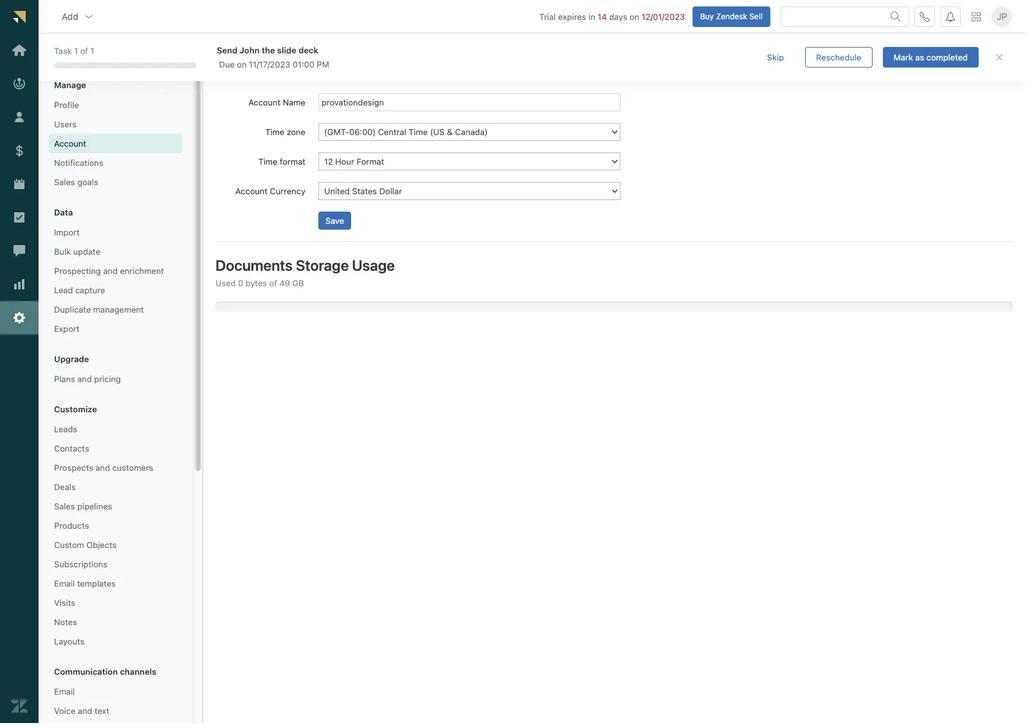 Task type: describe. For each thing, give the bounding box(es) containing it.
lead capture link
[[49, 282, 183, 299]]

sell
[[750, 11, 763, 21]]

manage
[[54, 80, 86, 90]]

mark as completed button
[[883, 47, 979, 68]]

bulk
[[54, 246, 71, 257]]

plans and pricing
[[54, 374, 121, 384]]

management
[[93, 304, 144, 315]]

sales goals link
[[49, 174, 183, 191]]

leads link
[[49, 421, 183, 438]]

notifications
[[54, 158, 103, 168]]

11/17/2023
[[249, 59, 290, 69]]

the
[[262, 45, 275, 55]]

prospects
[[54, 463, 93, 473]]

time format
[[258, 156, 306, 167]]

sales for sales goals
[[54, 177, 75, 187]]

zendesk
[[716, 11, 748, 21]]

email templates
[[54, 578, 116, 589]]

customize
[[54, 404, 97, 414]]

subscriptions
[[54, 559, 107, 569]]

import
[[54, 227, 80, 237]]

currency
[[270, 186, 306, 196]]

deals link
[[49, 479, 183, 496]]

goals
[[77, 177, 98, 187]]

skip button
[[757, 47, 795, 68]]

users
[[54, 119, 77, 129]]

save button
[[319, 212, 351, 230]]

buy
[[700, 11, 714, 21]]

enrichment
[[120, 266, 164, 276]]

jp button
[[992, 6, 1013, 27]]

sales pipelines link
[[49, 498, 183, 515]]

time for time zone
[[265, 127, 285, 137]]

update
[[73, 246, 100, 257]]

notes link
[[49, 614, 183, 631]]

task
[[54, 46, 72, 56]]

of inside documents storage usage used 0 bytes of 49 gb
[[269, 278, 277, 288]]

01:00
[[293, 59, 315, 69]]

prospecting
[[54, 266, 101, 276]]

sales goals
[[54, 177, 98, 187]]

time for time format
[[258, 156, 278, 167]]

profile
[[54, 100, 79, 110]]

time zone
[[265, 127, 306, 137]]

custom objects link
[[49, 537, 183, 553]]

pricing
[[94, 374, 121, 384]]

capture
[[75, 285, 105, 295]]

slide
[[277, 45, 297, 55]]

0
[[238, 278, 243, 288]]

add
[[62, 11, 78, 22]]

leads
[[54, 424, 77, 434]]

used
[[216, 278, 236, 288]]

bell image
[[946, 11, 956, 22]]

account currency
[[235, 186, 306, 196]]

account name
[[248, 97, 306, 108]]

pm
[[317, 59, 330, 69]]

visits link
[[49, 595, 183, 611]]

deals
[[54, 482, 76, 492]]

visits
[[54, 598, 75, 608]]

communication
[[54, 667, 118, 677]]

days
[[609, 11, 628, 22]]

channels
[[120, 667, 156, 677]]

deck
[[299, 45, 318, 55]]

documents
[[216, 257, 293, 274]]

profile link
[[49, 97, 183, 113]]

import link
[[49, 224, 183, 241]]

zone
[[287, 127, 306, 137]]

lead
[[54, 285, 73, 295]]

export link
[[49, 320, 183, 337]]

bytes
[[246, 278, 267, 288]]

duplicate
[[54, 304, 91, 315]]

1 1 from the left
[[74, 46, 78, 56]]

1 horizontal spatial on
[[630, 11, 640, 22]]

voice and text link
[[49, 703, 183, 719]]

send
[[217, 45, 238, 55]]

export
[[54, 324, 79, 334]]

jp
[[997, 11, 1008, 22]]

users link
[[49, 116, 183, 133]]

49
[[280, 278, 290, 288]]

mark
[[894, 52, 914, 62]]

notes
[[54, 617, 77, 627]]



Task type: vqa. For each thing, say whether or not it's contained in the screenshot.
1st 1 from the left
yes



Task type: locate. For each thing, give the bounding box(es) containing it.
0 vertical spatial of
[[80, 46, 88, 56]]

email up visits
[[54, 578, 75, 589]]

prospecting and enrichment link
[[49, 263, 183, 279]]

1 vertical spatial of
[[269, 278, 277, 288]]

email templates link
[[49, 575, 183, 592]]

time left format
[[258, 156, 278, 167]]

trial expires in 14 days on 12/01/2023
[[540, 11, 685, 22]]

expires
[[558, 11, 587, 22]]

voice and text
[[54, 706, 109, 716]]

on inside send john the slide deck due on 11/17/2023 01:00 pm
[[237, 59, 247, 69]]

gb
[[292, 278, 304, 288]]

notifications link
[[49, 154, 183, 171]]

of left 49
[[269, 278, 277, 288]]

communication channels
[[54, 667, 156, 677]]

1 sales from the top
[[54, 177, 75, 187]]

0 horizontal spatial on
[[237, 59, 247, 69]]

2 1 from the left
[[90, 46, 94, 56]]

sales inside sales pipelines link
[[54, 501, 75, 512]]

and right plans
[[77, 374, 92, 384]]

plans
[[54, 374, 75, 384]]

custom
[[54, 540, 84, 550]]

prospects and customers
[[54, 463, 153, 473]]

format
[[280, 156, 306, 167]]

12/01/2023
[[642, 11, 685, 22]]

zendesk image
[[11, 698, 28, 715]]

calls image
[[920, 11, 930, 22]]

and down bulk update link
[[103, 266, 118, 276]]

None field
[[73, 48, 174, 60]]

0 vertical spatial sales
[[54, 177, 75, 187]]

and for plans
[[77, 374, 92, 384]]

text
[[95, 706, 109, 716]]

task 1 of 1
[[54, 46, 94, 56]]

1 vertical spatial email
[[54, 687, 75, 697]]

pipelines
[[77, 501, 112, 512]]

bulk update link
[[49, 243, 183, 260]]

on right 'days'
[[630, 11, 640, 22]]

0 vertical spatial time
[[265, 127, 285, 137]]

email inside "link"
[[54, 578, 75, 589]]

1 horizontal spatial 1
[[90, 46, 94, 56]]

sales left goals
[[54, 177, 75, 187]]

zendesk products image
[[972, 12, 981, 21]]

voice
[[54, 706, 76, 716]]

1 vertical spatial on
[[237, 59, 247, 69]]

lead capture
[[54, 285, 105, 295]]

and for prospects
[[96, 463, 110, 473]]

sales for sales pipelines
[[54, 501, 75, 512]]

and down 'contacts' link
[[96, 463, 110, 473]]

0 horizontal spatial 1
[[74, 46, 78, 56]]

usage
[[352, 257, 395, 274]]

products link
[[49, 517, 183, 534]]

of right task
[[80, 46, 88, 56]]

buy zendesk sell
[[700, 11, 763, 21]]

14
[[598, 11, 607, 22]]

0 vertical spatial on
[[630, 11, 640, 22]]

chevron down image
[[84, 11, 94, 22]]

custom objects
[[54, 540, 117, 550]]

contacts link
[[49, 440, 183, 457]]

reschedule button
[[806, 47, 873, 68]]

email up voice
[[54, 687, 75, 697]]

as
[[916, 52, 925, 62]]

and for voice
[[78, 706, 92, 716]]

1 horizontal spatial of
[[269, 278, 277, 288]]

skip
[[768, 52, 784, 62]]

prospecting and enrichment
[[54, 266, 164, 276]]

search image
[[891, 11, 901, 22]]

sales down deals
[[54, 501, 75, 512]]

objects
[[86, 540, 117, 550]]

layouts
[[54, 636, 84, 647]]

plans and pricing link
[[49, 371, 183, 387]]

1 vertical spatial time
[[258, 156, 278, 167]]

2 sales from the top
[[54, 501, 75, 512]]

john
[[240, 45, 260, 55]]

sales pipelines
[[54, 501, 112, 512]]

2 email from the top
[[54, 687, 75, 697]]

time
[[265, 127, 285, 137], [258, 156, 278, 167]]

on right due
[[237, 59, 247, 69]]

1 email from the top
[[54, 578, 75, 589]]

prospects and customers link
[[49, 459, 183, 476]]

duplicate management
[[54, 304, 144, 315]]

Account Name text field
[[319, 93, 621, 111]]

on
[[630, 11, 640, 22], [237, 59, 247, 69]]

contacts
[[54, 443, 89, 454]]

1
[[74, 46, 78, 56], [90, 46, 94, 56]]

documents storage usage used 0 bytes of 49 gb
[[216, 257, 395, 288]]

buy zendesk sell button
[[693, 6, 771, 27]]

cancel image
[[995, 52, 1005, 62]]

email for email templates
[[54, 578, 75, 589]]

sales
[[54, 177, 75, 187], [54, 501, 75, 512]]

name
[[283, 97, 306, 108]]

account link
[[49, 135, 183, 152]]

mark as completed
[[894, 52, 968, 62]]

trial
[[540, 11, 556, 22]]

in
[[589, 11, 596, 22]]

time left zone
[[265, 127, 285, 137]]

reschedule
[[817, 52, 862, 62]]

and left text
[[78, 706, 92, 716]]

0 horizontal spatial of
[[80, 46, 88, 56]]

templates
[[77, 578, 116, 589]]

of
[[80, 46, 88, 56], [269, 278, 277, 288]]

email for email
[[54, 687, 75, 697]]

add button
[[51, 4, 104, 29]]

sales inside sales goals link
[[54, 177, 75, 187]]

and for prospecting
[[103, 266, 118, 276]]

0 vertical spatial email
[[54, 578, 75, 589]]

products
[[54, 521, 89, 531]]

account inside "link"
[[54, 138, 86, 149]]

email link
[[49, 683, 183, 700]]

1 vertical spatial sales
[[54, 501, 75, 512]]

email
[[54, 578, 75, 589], [54, 687, 75, 697]]



